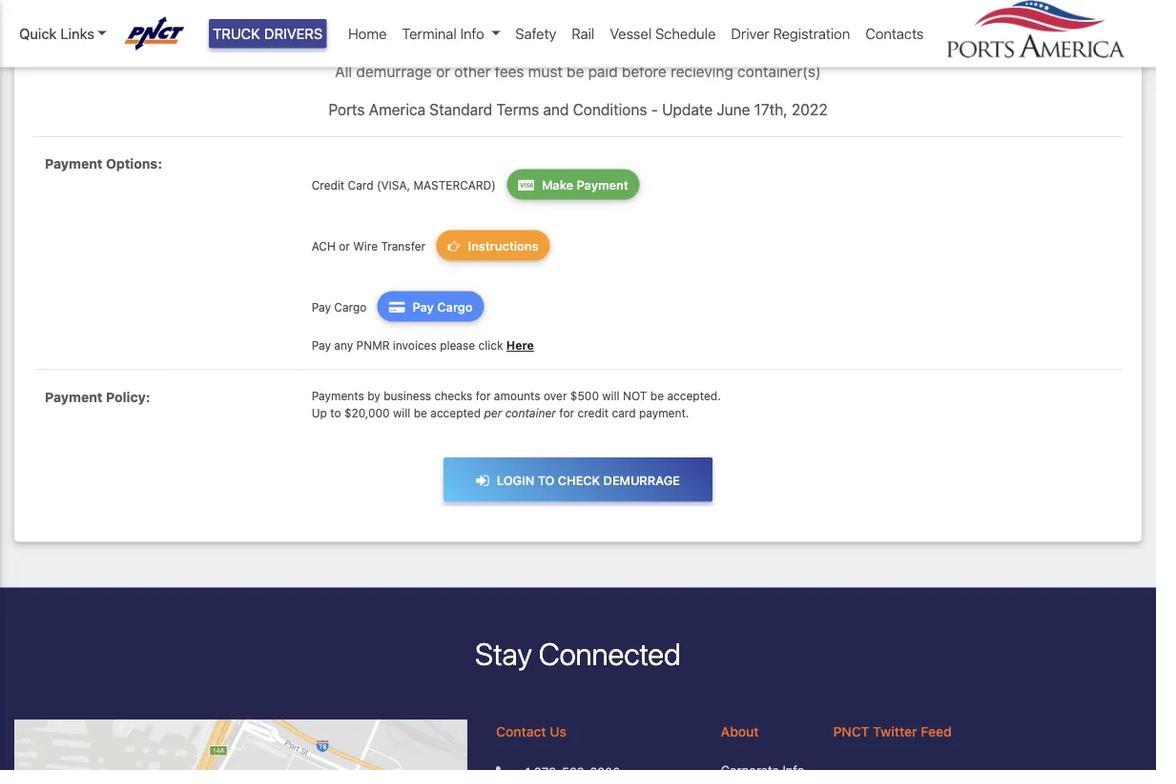 Task type: locate. For each thing, give the bounding box(es) containing it.
2022
[[792, 101, 828, 119]]

or left info
[[442, 24, 456, 42]]

payment left "options:"
[[45, 156, 103, 172]]

truck drivers
[[213, 25, 323, 42]]

container
[[505, 407, 556, 420]]

vessel schedule
[[610, 25, 716, 42]]

be down business
[[414, 407, 427, 420]]

pnct twitter feed
[[833, 725, 952, 740]]

for down over
[[559, 407, 574, 420]]

1 horizontal spatial any
[[334, 339, 353, 353]]

1 vertical spatial demurrage
[[356, 62, 432, 81]]

0 vertical spatial for
[[476, 389, 491, 403]]

envelope image
[[628, 26, 644, 41]]

for
[[476, 389, 491, 403], [559, 407, 574, 420]]

per
[[484, 407, 502, 420]]

up
[[312, 407, 327, 420]]

please left click
[[440, 339, 475, 353]]

home link
[[341, 15, 394, 52]]

1 vertical spatial will
[[393, 407, 411, 420]]

contact us
[[496, 725, 567, 740]]

to right the "up"
[[330, 407, 341, 420]]

for up per
[[476, 389, 491, 403]]

paid
[[588, 62, 618, 81]]

any
[[279, 24, 303, 42], [334, 339, 353, 353]]

be up 'payment.'
[[650, 389, 664, 403]]

truck drivers link
[[209, 19, 327, 48]]

contacts
[[866, 25, 924, 42]]

mastercard)
[[414, 178, 496, 192]]

quick links link
[[19, 23, 107, 44]]

0 vertical spatial please
[[514, 24, 560, 42]]

inquiry,
[[460, 24, 510, 42]]

demurrage
[[307, 24, 383, 42], [356, 62, 432, 81]]

container(s)
[[737, 62, 821, 81]]

invoices
[[393, 339, 437, 353]]

to
[[330, 407, 341, 420], [538, 473, 555, 487]]

credit card alt image
[[389, 301, 413, 313]]

:
[[620, 24, 624, 42]]

0 vertical spatial payment
[[45, 156, 103, 172]]

1 horizontal spatial be
[[567, 62, 584, 81]]

driver
[[731, 25, 770, 42]]

or left other
[[436, 62, 450, 81]]

before
[[622, 62, 667, 81]]

ports america standard terms and conditions - update june 17th, 2022
[[328, 101, 828, 119]]

update
[[662, 101, 713, 119]]

0 vertical spatial any
[[279, 24, 303, 42]]

0 vertical spatial to
[[330, 407, 341, 420]]

2 vertical spatial or
[[339, 240, 350, 253]]

cargo up pay any pnmr invoices please click here
[[437, 300, 473, 314]]

conditions
[[573, 101, 647, 119]]

or right ach
[[339, 240, 350, 253]]

any left the pnmr
[[334, 339, 353, 353]]

0 horizontal spatial be
[[414, 407, 427, 420]]

pnct
[[833, 725, 869, 740]]

payment for payment policy:
[[45, 389, 103, 405]]

0 horizontal spatial please
[[440, 339, 475, 353]]

about
[[721, 725, 759, 740]]

0 vertical spatial will
[[602, 389, 620, 403]]

instructions link
[[437, 230, 550, 261]]

home
[[348, 25, 387, 42]]

wire
[[353, 240, 378, 253]]

payment left policy:
[[45, 389, 103, 405]]

1 vertical spatial to
[[538, 473, 555, 487]]

1 vertical spatial any
[[334, 339, 353, 353]]

will up card
[[602, 389, 620, 403]]

terms
[[497, 101, 539, 119]]

0 horizontal spatial pay cargo
[[312, 301, 370, 314]]

stay connected
[[475, 636, 681, 672]]

credit card (visa, mastercard)
[[312, 178, 499, 192]]

to inside payments by business checks for amounts over $500 will not be accepted. up to $20,000 will be accepted per container for credit card payment.
[[330, 407, 341, 420]]

sign in image
[[476, 473, 497, 488]]

pay down ach
[[312, 301, 331, 314]]

truck
[[213, 25, 260, 42]]

payment policy:
[[45, 389, 150, 405]]

1 vertical spatial for
[[559, 407, 574, 420]]

pay
[[413, 300, 434, 314], [312, 301, 331, 314], [312, 339, 331, 353]]

pay cargo up pay any pnmr invoices please click here
[[413, 300, 473, 314]]

cc visa image
[[518, 179, 542, 191]]

1 horizontal spatial cargo
[[437, 300, 473, 314]]

checks
[[435, 389, 473, 403]]

policy:
[[106, 389, 150, 405]]

payments
[[312, 389, 364, 403]]

cargo up the pnmr
[[334, 301, 367, 314]]

will
[[602, 389, 620, 403], [393, 407, 411, 420]]

or
[[442, 24, 456, 42], [436, 62, 450, 81], [339, 240, 350, 253]]

0 horizontal spatial will
[[393, 407, 411, 420]]

payments by business checks for amounts over $500 will not be accepted. up to $20,000 will be accepted per container for credit card payment.
[[312, 389, 721, 420]]

will down business
[[393, 407, 411, 420]]

1 horizontal spatial will
[[602, 389, 620, 403]]

$500
[[570, 389, 599, 403]]

0 vertical spatial be
[[567, 62, 584, 81]]

contact
[[564, 24, 616, 42]]

any right for
[[279, 24, 303, 42]]

contacts link
[[858, 15, 932, 52]]

1 vertical spatial or
[[436, 62, 450, 81]]

0 horizontal spatial any
[[279, 24, 303, 42]]

demurrage up all
[[307, 24, 383, 42]]

credit
[[312, 178, 345, 192]]

demurrage up america
[[356, 62, 432, 81]]

pay cargo up the pnmr
[[312, 301, 370, 314]]

1 horizontal spatial for
[[559, 407, 574, 420]]

payment
[[45, 156, 103, 172], [577, 178, 628, 192], [45, 389, 103, 405]]

other
[[454, 62, 491, 81]]

any for for
[[279, 24, 303, 42]]

rail
[[572, 25, 595, 42]]

0 horizontal spatial for
[[476, 389, 491, 403]]

here
[[506, 339, 534, 353]]

payment right make
[[577, 178, 628, 192]]

17th,
[[754, 101, 788, 119]]

to right login
[[538, 473, 555, 487]]

must
[[528, 62, 563, 81]]

driver registration link
[[724, 15, 858, 52]]

hand o right image
[[448, 240, 468, 252]]

please up must
[[514, 24, 560, 42]]

2 vertical spatial payment
[[45, 389, 103, 405]]

1 vertical spatial please
[[440, 339, 475, 353]]

2 horizontal spatial be
[[650, 389, 664, 403]]

be left paid on the right of the page
[[567, 62, 584, 81]]

vessel schedule link
[[602, 15, 724, 52]]

2 vertical spatial be
[[414, 407, 427, 420]]

0 horizontal spatial to
[[330, 407, 341, 420]]

contact
[[496, 725, 546, 740]]

login
[[497, 473, 535, 487]]

1 horizontal spatial to
[[538, 473, 555, 487]]



Task type: vqa. For each thing, say whether or not it's contained in the screenshot.
the left cargo
yes



Task type: describe. For each thing, give the bounding box(es) containing it.
safety link
[[508, 15, 564, 52]]

instructions
[[468, 239, 539, 253]]

pay left the pnmr
[[312, 339, 331, 353]]

info
[[460, 25, 484, 42]]

rail link
[[564, 15, 602, 52]]

terminal info
[[402, 25, 484, 42]]

1 horizontal spatial pay cargo
[[413, 300, 473, 314]]

$20,000
[[344, 407, 390, 420]]

demurrage
[[604, 473, 680, 487]]

0 vertical spatial or
[[442, 24, 456, 42]]

(visa,
[[377, 178, 410, 192]]

june
[[717, 101, 750, 119]]

click
[[478, 339, 503, 353]]

terminal
[[402, 25, 457, 42]]

pay cargo link
[[378, 292, 484, 322]]

registration
[[773, 25, 850, 42]]

terminal info link
[[394, 15, 508, 52]]

drivers
[[264, 25, 323, 42]]

driver registration
[[731, 25, 850, 42]]

ach or wire transfer
[[312, 240, 429, 253]]

fees
[[495, 62, 524, 81]]

here link
[[506, 339, 534, 353]]

dispute
[[387, 24, 438, 42]]

safety
[[516, 25, 557, 42]]

ports
[[328, 101, 365, 119]]

over
[[544, 389, 567, 403]]

1 vertical spatial payment
[[577, 178, 628, 192]]

login to check demurrage link
[[444, 458, 713, 502]]

accepted.
[[667, 389, 721, 403]]

connected
[[539, 636, 681, 672]]

feed
[[921, 725, 952, 740]]

check
[[558, 473, 600, 487]]

stay
[[475, 636, 532, 672]]

pnmr
[[356, 339, 390, 353]]

options:
[[106, 156, 162, 172]]

for
[[252, 24, 275, 42]]

0 vertical spatial demurrage
[[307, 24, 383, 42]]

twitter
[[873, 725, 917, 740]]

1 vertical spatial be
[[650, 389, 664, 403]]

transfer
[[381, 240, 426, 253]]

schedule
[[655, 25, 716, 42]]

pay any pnmr invoices please click here
[[312, 339, 534, 353]]

make
[[542, 178, 573, 192]]

payment.
[[639, 407, 689, 420]]

payment options:
[[45, 156, 162, 172]]

login to check demurrage
[[497, 473, 680, 487]]

make payment
[[542, 178, 628, 192]]

quick links
[[19, 25, 94, 42]]

ach
[[312, 240, 336, 253]]

any for pay
[[334, 339, 353, 353]]

amounts
[[494, 389, 541, 403]]

vessel
[[610, 25, 652, 42]]

standard
[[430, 101, 493, 119]]

card
[[612, 407, 636, 420]]

for any demurrage dispute or inquiry, please contact :
[[252, 24, 628, 42]]

payment for payment options:
[[45, 156, 103, 172]]

0 horizontal spatial cargo
[[334, 301, 367, 314]]

card
[[348, 178, 374, 192]]

pnct.disputes.demurrage@pnct.net link
[[628, 24, 904, 42]]

america
[[369, 101, 426, 119]]

pay up pay any pnmr invoices please click here
[[413, 300, 434, 314]]

business
[[384, 389, 431, 403]]

1 horizontal spatial please
[[514, 24, 560, 42]]

pnct.disputes.demurrage@pnct.net
[[651, 24, 904, 42]]

quick
[[19, 25, 57, 42]]

by
[[367, 389, 380, 403]]

accepted
[[431, 407, 481, 420]]

ports america standard terms and conditions - update june 17th, 2022 link
[[328, 101, 828, 119]]

and
[[543, 101, 569, 119]]

not
[[623, 389, 647, 403]]

links
[[60, 25, 94, 42]]

-
[[651, 101, 658, 119]]

all
[[335, 62, 352, 81]]

make payment link
[[507, 169, 640, 200]]

all demurrage or other fees must be paid before recieving container(s)
[[335, 62, 821, 81]]



